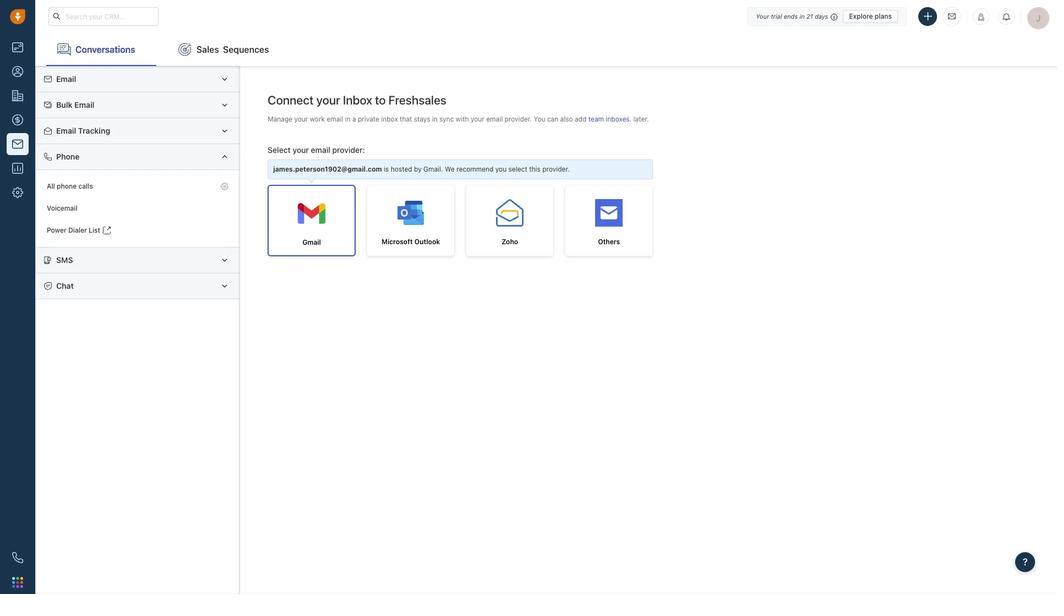 Task type: describe. For each thing, give the bounding box(es) containing it.
freshsales
[[389, 93, 447, 107]]

gmail.
[[424, 165, 443, 174]]

phone image
[[12, 553, 23, 564]]

connect
[[268, 93, 314, 107]]

plans
[[875, 12, 892, 20]]

1 horizontal spatial in
[[432, 115, 438, 123]]

team inboxes. link
[[589, 115, 634, 123]]

your
[[756, 12, 770, 20]]

select
[[268, 145, 291, 155]]

21
[[807, 12, 813, 20]]

your for to
[[316, 93, 340, 107]]

phone
[[57, 183, 77, 191]]

manage your work email in a private inbox that stays in sync with your email provider. you can also add team inboxes. later.
[[268, 115, 649, 123]]

by
[[414, 165, 422, 174]]

manage
[[268, 115, 293, 123]]

your for email
[[294, 115, 308, 123]]

explore plans link
[[843, 10, 898, 23]]

email up james.peterson1902@gmail.com
[[311, 145, 330, 155]]

hosted
[[391, 165, 412, 174]]

inbox
[[343, 93, 372, 107]]

recommend
[[457, 165, 494, 174]]

team
[[589, 115, 604, 123]]

email image
[[949, 12, 956, 21]]

ends
[[784, 12, 798, 20]]

tracking
[[78, 126, 110, 135]]

phone
[[56, 152, 80, 161]]

sequences
[[223, 44, 269, 54]]

email right the work
[[327, 115, 343, 123]]

freshworks switcher image
[[12, 578, 23, 589]]

0 horizontal spatial in
[[345, 115, 351, 123]]

also
[[561, 115, 573, 123]]

conversations
[[75, 44, 135, 54]]

2 horizontal spatial in
[[800, 12, 805, 20]]

all phone calls
[[47, 183, 93, 191]]

your trial ends in 21 days
[[756, 12, 829, 20]]

work
[[310, 115, 325, 123]]

voicemail
[[47, 205, 78, 213]]

calls
[[78, 183, 93, 191]]

is
[[384, 165, 389, 174]]

you
[[496, 165, 507, 174]]

others
[[598, 238, 620, 246]]

conversations link
[[46, 33, 156, 66]]

stays
[[414, 115, 430, 123]]

a
[[353, 115, 356, 123]]

email tracking
[[56, 126, 110, 135]]

gmail
[[303, 239, 321, 247]]

to
[[375, 93, 386, 107]]

zoho link
[[466, 185, 554, 257]]

james.peterson1902@gmail.com
[[273, 165, 382, 174]]

sales sequences
[[197, 44, 269, 54]]

bulk email
[[56, 100, 94, 110]]

microsoft outlook
[[382, 238, 440, 246]]

power dialer list
[[47, 227, 100, 235]]

outlook
[[415, 238, 440, 246]]



Task type: locate. For each thing, give the bounding box(es) containing it.
tab list containing conversations
[[35, 33, 1058, 66]]

0 vertical spatial provider.
[[505, 115, 532, 123]]

inbox
[[381, 115, 398, 123]]

others link
[[565, 185, 653, 257]]

1 vertical spatial provider.
[[543, 165, 570, 174]]

explore
[[849, 12, 873, 20]]

email up the phone
[[56, 126, 76, 135]]

email for email
[[56, 74, 76, 84]]

phone element
[[7, 548, 29, 570]]

in left 21
[[800, 12, 805, 20]]

tab list
[[35, 33, 1058, 66]]

your
[[316, 93, 340, 107], [294, 115, 308, 123], [471, 115, 485, 123], [293, 145, 309, 155]]

email for email tracking
[[56, 126, 76, 135]]

provider. right this
[[543, 165, 570, 174]]

power dialer list link
[[41, 220, 234, 242]]

provider.
[[505, 115, 532, 123], [543, 165, 570, 174]]

all
[[47, 183, 55, 191]]

email
[[327, 115, 343, 123], [487, 115, 503, 123], [311, 145, 330, 155]]

power
[[47, 227, 67, 235]]

1 vertical spatial email
[[74, 100, 94, 110]]

voicemail link
[[41, 198, 234, 220]]

0 horizontal spatial provider.
[[505, 115, 532, 123]]

1 horizontal spatial provider.
[[543, 165, 570, 174]]

2 vertical spatial email
[[56, 126, 76, 135]]

in
[[800, 12, 805, 20], [345, 115, 351, 123], [432, 115, 438, 123]]

sync
[[440, 115, 454, 123]]

dialer
[[68, 227, 87, 235]]

days
[[815, 12, 829, 20]]

sms
[[56, 256, 73, 265]]

bulk
[[56, 100, 72, 110]]

that
[[400, 115, 412, 123]]

email right with
[[487, 115, 503, 123]]

your up the work
[[316, 93, 340, 107]]

provider. left you
[[505, 115, 532, 123]]

zoho
[[502, 238, 518, 246]]

chat
[[56, 281, 74, 291]]

your right the select
[[293, 145, 309, 155]]

with
[[456, 115, 469, 123]]

can
[[547, 115, 559, 123]]

microsoft
[[382, 238, 413, 246]]

connect your inbox to freshsales
[[268, 93, 447, 107]]

later.
[[634, 115, 649, 123]]

email right bulk on the top left
[[74, 100, 94, 110]]

private
[[358, 115, 379, 123]]

this
[[529, 165, 541, 174]]

select
[[509, 165, 528, 174]]

Search your CRM... text field
[[48, 7, 159, 26]]

your left the work
[[294, 115, 308, 123]]

james.peterson1902@gmail.com is hosted by gmail. we recommend you select this provider.
[[273, 165, 570, 174]]

explore plans
[[849, 12, 892, 20]]

you
[[534, 115, 546, 123]]

your right with
[[471, 115, 485, 123]]

select your email provider:
[[268, 145, 365, 155]]

provider:
[[332, 145, 365, 155]]

we
[[445, 165, 455, 174]]

your for provider:
[[293, 145, 309, 155]]

in left a
[[345, 115, 351, 123]]

0 vertical spatial email
[[56, 74, 76, 84]]

inboxes.
[[606, 115, 632, 123]]

list
[[89, 227, 100, 235]]

all phone calls link
[[41, 176, 234, 198]]

email
[[56, 74, 76, 84], [74, 100, 94, 110], [56, 126, 76, 135]]

email up bulk on the top left
[[56, 74, 76, 84]]

in left sync on the top of page
[[432, 115, 438, 123]]

sales
[[197, 44, 219, 54]]

gmail link
[[268, 185, 356, 257]]

sales sequences link
[[167, 33, 280, 66]]

microsoft outlook link
[[367, 185, 455, 257]]

trial
[[771, 12, 782, 20]]

add
[[575, 115, 587, 123]]



Task type: vqa. For each thing, say whether or not it's contained in the screenshot.
Show advanced settings 'Link' at the left bottom of page
no



